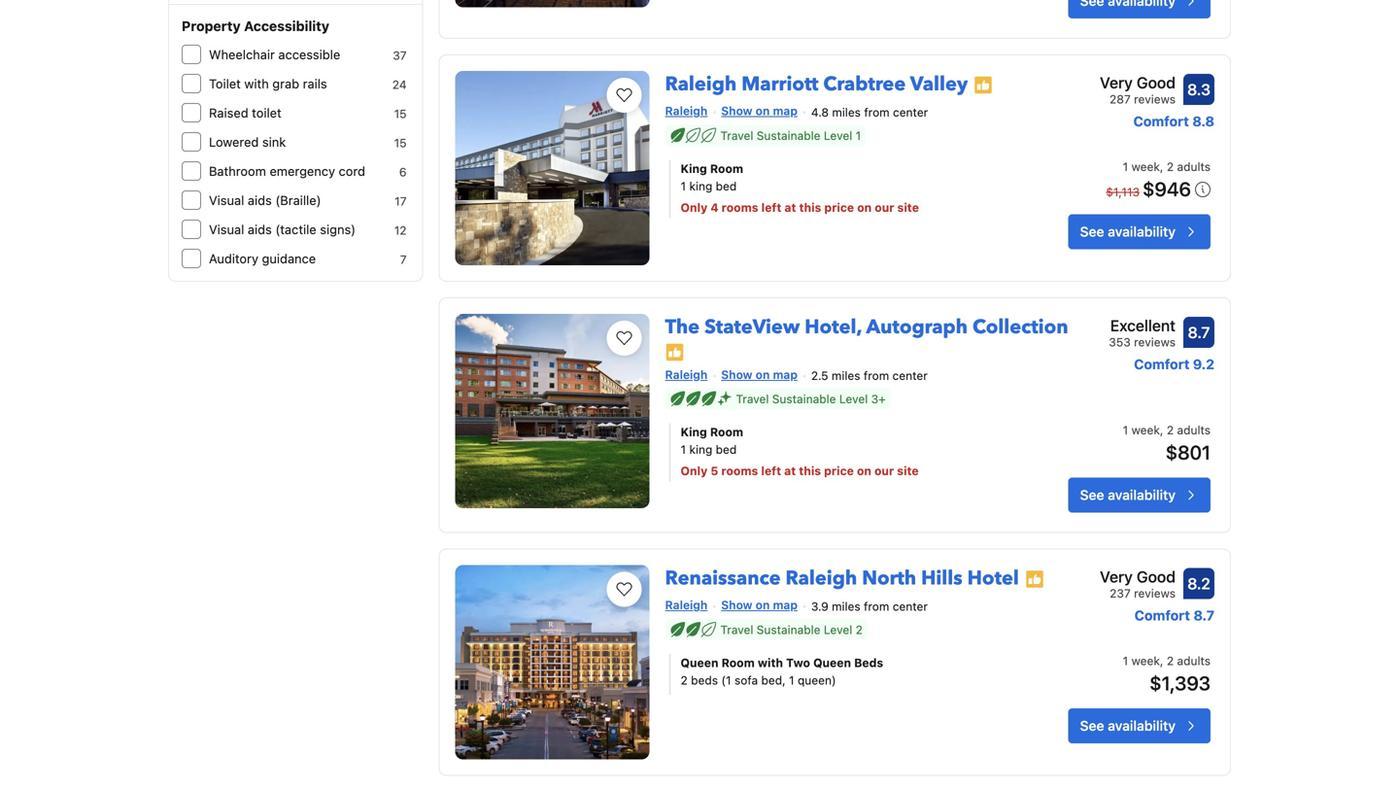 Task type: describe. For each thing, give the bounding box(es) containing it.
with inside queen room with two queen beds 2 beds (1 sofa bed, 1 queen)
[[758, 656, 783, 670]]

visual aids (braille)
[[209, 193, 321, 207]]

show for raleigh
[[721, 104, 753, 118]]

travel sustainable level 1
[[721, 129, 861, 142]]

1 week from the top
[[1132, 160, 1160, 173]]

1 week , 2 adults $801
[[1123, 423, 1211, 464]]

12
[[394, 224, 407, 237]]

rails
[[303, 76, 327, 91]]

1 inside 1 week , 2 adults $801
[[1123, 423, 1129, 437]]

8.8
[[1193, 113, 1215, 129]]

see availability link for hotel
[[1069, 708, 1211, 743]]

1 see availability link from the top
[[1069, 214, 1211, 249]]

37
[[393, 49, 407, 62]]

travel for marriott
[[721, 129, 754, 142]]

6
[[399, 165, 407, 179]]

rooms for stateview
[[721, 464, 758, 478]]

8.2
[[1188, 574, 1211, 593]]

week for collection
[[1132, 423, 1160, 437]]

travel sustainable level 2
[[721, 623, 863, 637]]

see availability link for collection
[[1069, 478, 1211, 513]]

the stateview hotel, autograph collection link
[[665, 306, 1069, 341]]

from for north
[[864, 600, 890, 613]]

miles for hotel,
[[832, 369, 861, 383]]

stateview
[[705, 314, 800, 341]]

, for renaissance raleigh north hills hotel
[[1160, 654, 1164, 668]]

our for crabtree
[[875, 200, 895, 214]]

2.5 miles from center
[[811, 369, 928, 383]]

our for hotel,
[[875, 464, 894, 478]]

guidance
[[262, 251, 316, 266]]

center for hills
[[893, 600, 928, 613]]

bed,
[[761, 673, 786, 687]]

2.5
[[811, 369, 829, 383]]

travel sustainable level 3+
[[736, 392, 886, 406]]

see availability for hotel
[[1080, 718, 1176, 734]]

king for the
[[689, 443, 713, 456]]

auditory
[[209, 251, 259, 266]]

from for hotel,
[[864, 369, 889, 383]]

renaissance raleigh north hills hotel link
[[665, 557, 1019, 592]]

from for crabtree
[[864, 105, 890, 119]]

hotel
[[968, 565, 1019, 592]]

sink
[[262, 135, 286, 149]]

the stateview hotel, autograph collection image
[[455, 314, 650, 508]]

on for stateview
[[756, 368, 770, 381]]

level for north
[[824, 623, 853, 637]]

queen)
[[798, 673, 836, 687]]

3+
[[871, 392, 886, 406]]

on inside king room 1 king bed only 4 rooms left at this price on our site
[[857, 200, 872, 214]]

3.9 miles from center
[[811, 600, 928, 613]]

2 inside queen room with two queen beds 2 beds (1 sofa bed, 1 queen)
[[681, 673, 688, 687]]

comfort for renaissance raleigh north hills hotel
[[1135, 608, 1190, 624]]

sustainable for marriott
[[757, 129, 821, 142]]

15 for raised toilet
[[394, 107, 407, 121]]

$1,113
[[1106, 185, 1140, 199]]

two
[[786, 656, 810, 670]]

property accessibility
[[182, 18, 330, 34]]

grab
[[272, 76, 299, 91]]

(braille)
[[275, 193, 321, 207]]

raleigh marriott crabtree valley link
[[665, 63, 968, 98]]

1 adults from the top
[[1177, 160, 1211, 173]]

very good element for renaissance raleigh north hills hotel
[[1100, 565, 1176, 589]]

king room link for hotel,
[[681, 423, 1009, 441]]

1 inside king room 1 king bed only 4 rooms left at this price on our site
[[681, 179, 686, 193]]

beds
[[854, 656, 884, 670]]

4.8 miles from center
[[811, 105, 928, 119]]

aids for (tactile
[[248, 222, 272, 237]]

rooms for marriott
[[722, 200, 759, 214]]

visual for visual aids (tactile signs)
[[209, 222, 244, 237]]

reviews for raleigh marriott crabtree valley
[[1134, 92, 1176, 106]]

level for crabtree
[[824, 129, 853, 142]]

reviews for renaissance raleigh north hills hotel
[[1134, 587, 1176, 600]]

1 inside queen room with two queen beds 2 beds (1 sofa bed, 1 queen)
[[789, 673, 795, 687]]

valley
[[911, 71, 968, 98]]

good for raleigh marriott crabtree valley
[[1137, 73, 1176, 92]]

17
[[395, 194, 407, 208]]

sustainable for stateview
[[772, 392, 836, 406]]

left for marriott
[[762, 200, 782, 214]]

at for marriott
[[785, 200, 796, 214]]

1 see from the top
[[1080, 223, 1105, 239]]

renaissance raleigh north hills hotel
[[665, 565, 1019, 592]]

comfort 9.2
[[1134, 356, 1215, 372]]

room for renaissance
[[722, 656, 755, 670]]

signs)
[[320, 222, 356, 237]]

raised
[[209, 105, 248, 120]]

(tactile
[[275, 222, 317, 237]]

237
[[1110, 587, 1131, 600]]

on inside "king room 1 king bed only 5 rooms left at this price on our site"
[[857, 464, 872, 478]]

24
[[392, 78, 407, 91]]

show on map for raleigh
[[721, 598, 798, 612]]

level for hotel,
[[839, 392, 868, 406]]

king room 1 king bed only 5 rooms left at this price on our site
[[681, 425, 919, 478]]

room for raleigh
[[710, 162, 744, 175]]

4
[[711, 200, 719, 214]]

excellent element
[[1109, 314, 1176, 337]]

8.3
[[1188, 80, 1211, 99]]

353
[[1109, 335, 1131, 349]]

wheelchair
[[209, 47, 275, 62]]

accessible
[[278, 47, 340, 62]]

visual for visual aids (braille)
[[209, 193, 244, 207]]

very for renaissance raleigh north hills hotel
[[1100, 568, 1133, 586]]

7
[[400, 253, 407, 266]]

9.2
[[1193, 356, 1215, 372]]

at for stateview
[[784, 464, 796, 478]]

center for valley
[[893, 105, 928, 119]]

only for the
[[681, 464, 708, 478]]

miles for crabtree
[[832, 105, 861, 119]]

sofa
[[735, 673, 758, 687]]

very good 237 reviews
[[1100, 568, 1176, 600]]

auditory guidance
[[209, 251, 316, 266]]

0 vertical spatial this property is part of our preferred partner program. it's committed to providing excellent service and good value. it'll pay us a higher commission if you make a booking. image
[[974, 75, 993, 95]]

king room 1 king bed only 4 rooms left at this price on our site
[[681, 162, 919, 214]]

collection
[[973, 314, 1069, 341]]

very good 287 reviews
[[1100, 73, 1176, 106]]

raleigh for the
[[665, 368, 708, 381]]

queen room with two queen beds 2 beds (1 sofa bed, 1 queen)
[[681, 656, 884, 687]]

5
[[711, 464, 718, 478]]

comfort for the stateview hotel, autograph collection
[[1134, 356, 1190, 372]]

see for hotel
[[1080, 718, 1105, 734]]

availability for collection
[[1108, 487, 1176, 503]]

0 horizontal spatial with
[[244, 76, 269, 91]]

emergency
[[270, 164, 335, 178]]

$946
[[1143, 177, 1191, 200]]

lowered
[[209, 135, 259, 149]]

1 week , 2 adults $1,393
[[1123, 654, 1211, 694]]

raleigh marriott crabtree valley image
[[455, 71, 650, 265]]

this property is part of our preferred partner program. it's committed to providing excellent service and good value. it'll pay us a higher commission if you make a booking. image for the stateview hotel, autograph collection
[[665, 342, 685, 362]]

cord
[[339, 164, 365, 178]]

4.8
[[811, 105, 829, 119]]



Task type: locate. For each thing, give the bounding box(es) containing it.
bed for stateview
[[716, 443, 737, 456]]

0 vertical spatial king
[[689, 179, 713, 193]]

week down comfort 9.2
[[1132, 423, 1160, 437]]

1 vertical spatial king
[[689, 443, 713, 456]]

0 vertical spatial see
[[1080, 223, 1105, 239]]

1 vertical spatial room
[[710, 425, 744, 439]]

0 horizontal spatial this property is part of our preferred partner program. it's committed to providing excellent service and good value. it'll pay us a higher commission if you make a booking. image
[[665, 342, 685, 362]]

1 vertical spatial center
[[893, 369, 928, 383]]

this property is part of our preferred partner program. it's committed to providing excellent service and good value. it'll pay us a higher commission if you make a booking. image down the
[[665, 342, 685, 362]]

1 center from the top
[[893, 105, 928, 119]]

adults inside 1 week , 2 adults $801
[[1177, 423, 1211, 437]]

king room link
[[681, 160, 1009, 177], [681, 423, 1009, 441]]

very up 237
[[1100, 568, 1133, 586]]

price inside "king room 1 king bed only 5 rooms left at this price on our site"
[[824, 464, 854, 478]]

map up travel sustainable level 1
[[773, 104, 798, 118]]

0 vertical spatial adults
[[1177, 160, 1211, 173]]

site inside king room 1 king bed only 4 rooms left at this price on our site
[[898, 200, 919, 214]]

0 vertical spatial only
[[681, 200, 708, 214]]

excellent
[[1111, 316, 1176, 335]]

center down the autograph
[[893, 369, 928, 383]]

the stateview hotel, autograph collection
[[665, 314, 1069, 341]]

, inside 1 week , 2 adults $1,393
[[1160, 654, 1164, 668]]

availability down $1,113
[[1108, 223, 1176, 239]]

1 rooms from the top
[[722, 200, 759, 214]]

0 vertical spatial 15
[[394, 107, 407, 121]]

2 for 1 week , 2 adults $801
[[1167, 423, 1174, 437]]

this
[[799, 200, 822, 214], [799, 464, 821, 478]]

only left 4
[[681, 200, 708, 214]]

2 very from the top
[[1100, 568, 1133, 586]]

aids
[[248, 193, 272, 207], [248, 222, 272, 237]]

2 vertical spatial travel
[[721, 623, 754, 637]]

1 aids from the top
[[248, 193, 272, 207]]

hotel,
[[805, 314, 862, 341]]

king
[[681, 162, 707, 175], [681, 425, 707, 439]]

2 this from the top
[[799, 464, 821, 478]]

2 aids from the top
[[248, 222, 272, 237]]

beds
[[691, 673, 718, 687]]

property
[[182, 18, 241, 34]]

(1
[[721, 673, 731, 687]]

toilet with grab rails
[[209, 76, 327, 91]]

king up 5
[[689, 443, 713, 456]]

0 vertical spatial rooms
[[722, 200, 759, 214]]

0 vertical spatial comfort
[[1134, 113, 1189, 129]]

2 see availability from the top
[[1080, 487, 1176, 503]]

2 rooms from the top
[[721, 464, 758, 478]]

2 vertical spatial room
[[722, 656, 755, 670]]

1 vertical spatial this
[[799, 464, 821, 478]]

0 vertical spatial show
[[721, 104, 753, 118]]

good inside very good 237 reviews
[[1137, 568, 1176, 586]]

1 show from the top
[[721, 104, 753, 118]]

this property is part of our preferred partner program. it's committed to providing excellent service and good value. it'll pay us a higher commission if you make a booking. image
[[974, 75, 993, 95], [665, 342, 685, 362], [1025, 570, 1045, 589]]

price inside king room 1 king bed only 4 rooms left at this price on our site
[[825, 200, 854, 214]]

2 queen from the left
[[813, 656, 851, 670]]

king room link down 4.8 miles from center
[[681, 160, 1009, 177]]

at down travel sustainable level 3+
[[784, 464, 796, 478]]

1 show on map from the top
[[721, 104, 798, 118]]

miles right 4.8 at the top
[[832, 105, 861, 119]]

1 week , 2 adults
[[1123, 160, 1211, 173]]

1 , from the top
[[1160, 160, 1164, 173]]

very inside very good 287 reviews
[[1100, 73, 1133, 92]]

aids down bathroom
[[248, 193, 272, 207]]

bed up 5
[[716, 443, 737, 456]]

see availability link
[[1069, 214, 1211, 249], [1069, 478, 1211, 513], [1069, 708, 1211, 743]]

1 vertical spatial site
[[897, 464, 919, 478]]

only inside king room 1 king bed only 4 rooms left at this price on our site
[[681, 200, 708, 214]]

level down 3.9
[[824, 623, 853, 637]]

miles right 3.9
[[832, 600, 861, 613]]

availability for hotel
[[1108, 718, 1176, 734]]

with left grab
[[244, 76, 269, 91]]

8.7
[[1188, 323, 1210, 342], [1194, 608, 1215, 624]]

1 vertical spatial week
[[1132, 423, 1160, 437]]

show down stateview
[[721, 368, 753, 381]]

1 vertical spatial left
[[761, 464, 781, 478]]

lowered sink
[[209, 135, 286, 149]]

see availability link down $1,113
[[1069, 214, 1211, 249]]

visual aids (tactile signs)
[[209, 222, 356, 237]]

1 vertical spatial good
[[1137, 568, 1176, 586]]

1 very good element from the top
[[1100, 71, 1176, 94]]

0 vertical spatial travel
[[721, 129, 754, 142]]

1 vertical spatial level
[[839, 392, 868, 406]]

left right 4
[[762, 200, 782, 214]]

good for renaissance raleigh north hills hotel
[[1137, 568, 1176, 586]]

3 see availability link from the top
[[1069, 708, 1211, 743]]

travel for stateview
[[736, 392, 769, 406]]

queen
[[681, 656, 719, 670], [813, 656, 851, 670]]

show on map for marriott
[[721, 104, 798, 118]]

3 adults from the top
[[1177, 654, 1211, 668]]

, inside 1 week , 2 adults $801
[[1160, 423, 1164, 437]]

left inside "king room 1 king bed only 5 rooms left at this price on our site"
[[761, 464, 781, 478]]

1 visual from the top
[[209, 193, 244, 207]]

2
[[1167, 160, 1174, 173], [1167, 423, 1174, 437], [856, 623, 863, 637], [1167, 654, 1174, 668], [681, 673, 688, 687]]

room
[[710, 162, 744, 175], [710, 425, 744, 439], [722, 656, 755, 670]]

this inside "king room 1 king bed only 5 rooms left at this price on our site"
[[799, 464, 821, 478]]

0 vertical spatial very good element
[[1100, 71, 1176, 94]]

our down 3+
[[875, 464, 894, 478]]

very up 287
[[1100, 73, 1133, 92]]

this down travel sustainable level 3+
[[799, 464, 821, 478]]

raleigh for raleigh
[[665, 104, 708, 118]]

bed
[[716, 179, 737, 193], [716, 443, 737, 456]]

2 for travel sustainable level 2
[[856, 623, 863, 637]]

2 up $1,393
[[1167, 654, 1174, 668]]

1 inside 1 week , 2 adults $1,393
[[1123, 654, 1129, 668]]

see availability
[[1080, 223, 1176, 239], [1080, 487, 1176, 503], [1080, 718, 1176, 734]]

1 15 from the top
[[394, 107, 407, 121]]

0 vertical spatial availability
[[1108, 223, 1176, 239]]

2 inside 1 week , 2 adults $1,393
[[1167, 654, 1174, 668]]

rooms inside king room 1 king bed only 4 rooms left at this price on our site
[[722, 200, 759, 214]]

3 show on map from the top
[[721, 598, 798, 612]]

2 center from the top
[[893, 369, 928, 383]]

scored 8.7 element
[[1184, 317, 1215, 348]]

0 vertical spatial see availability
[[1080, 223, 1176, 239]]

0 vertical spatial ,
[[1160, 160, 1164, 173]]

2 horizontal spatial this property is part of our preferred partner program. it's committed to providing excellent service and good value. it'll pay us a higher commission if you make a booking. image
[[1025, 570, 1045, 589]]

king inside king room 1 king bed only 4 rooms left at this price on our site
[[681, 162, 707, 175]]

1 left from the top
[[762, 200, 782, 214]]

week up the $946
[[1132, 160, 1160, 173]]

0 vertical spatial center
[[893, 105, 928, 119]]

1 vertical spatial only
[[681, 464, 708, 478]]

toilet
[[209, 76, 241, 91]]

0 vertical spatial map
[[773, 104, 798, 118]]

1 vertical spatial adults
[[1177, 423, 1211, 437]]

3 availability from the top
[[1108, 718, 1176, 734]]

1 see availability from the top
[[1080, 223, 1176, 239]]

8.7 down the scored 8.2 element
[[1194, 608, 1215, 624]]

aids for (braille)
[[248, 193, 272, 207]]

287
[[1110, 92, 1131, 106]]

wheelchair accessible
[[209, 47, 340, 62]]

see availability link down 1 week , 2 adults $801
[[1069, 478, 1211, 513]]

0 vertical spatial aids
[[248, 193, 272, 207]]

from down crabtree
[[864, 105, 890, 119]]

2 map from the top
[[773, 368, 798, 381]]

1 king room link from the top
[[681, 160, 1009, 177]]

2 show on map from the top
[[721, 368, 798, 381]]

1 horizontal spatial this property is part of our preferred partner program. it's committed to providing excellent service and good value. it'll pay us a higher commission if you make a booking. image
[[974, 75, 993, 95]]

availability
[[1108, 223, 1176, 239], [1108, 487, 1176, 503], [1108, 718, 1176, 734]]

show down renaissance
[[721, 598, 753, 612]]

aids up auditory guidance
[[248, 222, 272, 237]]

level down 4.8 at the top
[[824, 129, 853, 142]]

show down marriott
[[721, 104, 753, 118]]

0 vertical spatial site
[[898, 200, 919, 214]]

1 reviews from the top
[[1134, 92, 1176, 106]]

, for the stateview hotel, autograph collection
[[1160, 423, 1164, 437]]

bathroom emergency cord
[[209, 164, 365, 178]]

with
[[244, 76, 269, 91], [758, 656, 783, 670]]

15 up 6
[[394, 136, 407, 150]]

0 vertical spatial price
[[825, 200, 854, 214]]

on for raleigh
[[756, 598, 770, 612]]

2 vertical spatial level
[[824, 623, 853, 637]]

2 site from the top
[[897, 464, 919, 478]]

center down "valley"
[[893, 105, 928, 119]]

adults up the $801
[[1177, 423, 1211, 437]]

level left 3+
[[839, 392, 868, 406]]

at inside king room 1 king bed only 4 rooms left at this price on our site
[[785, 200, 796, 214]]

show on map up travel sustainable level 2
[[721, 598, 798, 612]]

king room link for crabtree
[[681, 160, 1009, 177]]

1 vertical spatial see
[[1080, 487, 1105, 503]]

sustainable up the two
[[757, 623, 821, 637]]

2 availability from the top
[[1108, 487, 1176, 503]]

1 queen from the left
[[681, 656, 719, 670]]

0 vertical spatial at
[[785, 200, 796, 214]]

room up sofa
[[722, 656, 755, 670]]

2 only from the top
[[681, 464, 708, 478]]

week inside 1 week , 2 adults $801
[[1132, 423, 1160, 437]]

2 vertical spatial reviews
[[1134, 587, 1176, 600]]

1 vertical spatial see availability
[[1080, 487, 1176, 503]]

show for renaissance
[[721, 598, 753, 612]]

see availability link down 1 week , 2 adults $1,393
[[1069, 708, 1211, 743]]

king up 4
[[689, 179, 713, 193]]

2 15 from the top
[[394, 136, 407, 150]]

3 center from the top
[[893, 600, 928, 613]]

this inside king room 1 king bed only 4 rooms left at this price on our site
[[799, 200, 822, 214]]

hills
[[921, 565, 963, 592]]

0 vertical spatial sustainable
[[757, 129, 821, 142]]

very good element up "comfort 8.7"
[[1100, 565, 1176, 589]]

adults up the $946
[[1177, 160, 1211, 173]]

2 price from the top
[[824, 464, 854, 478]]

king for raleigh
[[689, 179, 713, 193]]

scored 8.2 element
[[1184, 568, 1215, 599]]

comfort for raleigh marriott crabtree valley
[[1134, 113, 1189, 129]]

0 vertical spatial king room link
[[681, 160, 1009, 177]]

2 left from the top
[[761, 464, 781, 478]]

2 vertical spatial week
[[1132, 654, 1160, 668]]

3 map from the top
[[773, 598, 798, 612]]

2 adults from the top
[[1177, 423, 1211, 437]]

from down north
[[864, 600, 890, 613]]

only left 5
[[681, 464, 708, 478]]

2 king room link from the top
[[681, 423, 1009, 441]]

room up 4
[[710, 162, 744, 175]]

autograph
[[866, 314, 968, 341]]

with up bed,
[[758, 656, 783, 670]]

2 week from the top
[[1132, 423, 1160, 437]]

availability down 1 week , 2 adults $1,393
[[1108, 718, 1176, 734]]

1 king from the top
[[689, 179, 713, 193]]

2 vertical spatial availability
[[1108, 718, 1176, 734]]

our
[[875, 200, 895, 214], [875, 464, 894, 478]]

1 vertical spatial king
[[681, 425, 707, 439]]

3 show from the top
[[721, 598, 753, 612]]

on down 3+
[[857, 464, 872, 478]]

left
[[762, 200, 782, 214], [761, 464, 781, 478]]

1 horizontal spatial with
[[758, 656, 783, 670]]

3 reviews from the top
[[1134, 587, 1176, 600]]

3 week from the top
[[1132, 654, 1160, 668]]

1 vertical spatial our
[[875, 464, 894, 478]]

bed up 4
[[716, 179, 737, 193]]

1 vertical spatial comfort
[[1134, 356, 1190, 372]]

king inside king room 1 king bed only 4 rooms left at this price on our site
[[689, 179, 713, 193]]

2 , from the top
[[1160, 423, 1164, 437]]

queen up queen)
[[813, 656, 851, 670]]

on down stateview
[[756, 368, 770, 381]]

toilet
[[252, 105, 282, 120]]

adults for renaissance raleigh north hills hotel
[[1177, 654, 1211, 668]]

at inside "king room 1 king bed only 5 rooms left at this price on our site"
[[784, 464, 796, 478]]

week up $1,393
[[1132, 654, 1160, 668]]

on down 4.8 miles from center
[[857, 200, 872, 214]]

show on map down stateview
[[721, 368, 798, 381]]

map up travel sustainable level 2
[[773, 598, 798, 612]]

2 vertical spatial see
[[1080, 718, 1105, 734]]

2 vertical spatial see availability link
[[1069, 708, 1211, 743]]

2 for 1 week , 2 adults
[[1167, 160, 1174, 173]]

miles for north
[[832, 600, 861, 613]]

2 down 3.9 miles from center at the bottom right of the page
[[856, 623, 863, 637]]

miles right 2.5
[[832, 369, 861, 383]]

very good element for raleigh marriott crabtree valley
[[1100, 71, 1176, 94]]

0 vertical spatial from
[[864, 105, 890, 119]]

bed inside king room 1 king bed only 4 rooms left at this price on our site
[[716, 179, 737, 193]]

raised toilet
[[209, 105, 282, 120]]

availability down 1 week , 2 adults $801
[[1108, 487, 1176, 503]]

2 vertical spatial miles
[[832, 600, 861, 613]]

2 see availability link from the top
[[1069, 478, 1211, 513]]

0 vertical spatial king
[[681, 162, 707, 175]]

site for autograph
[[897, 464, 919, 478]]

1 vertical spatial very good element
[[1100, 565, 1176, 589]]

visual
[[209, 193, 244, 207], [209, 222, 244, 237]]

0 vertical spatial with
[[244, 76, 269, 91]]

0 vertical spatial visual
[[209, 193, 244, 207]]

1 vertical spatial visual
[[209, 222, 244, 237]]

1 site from the top
[[898, 200, 919, 214]]

2 up the $801
[[1167, 423, 1174, 437]]

very for raleigh marriott crabtree valley
[[1100, 73, 1133, 92]]

week for hotel
[[1132, 654, 1160, 668]]

very inside very good 237 reviews
[[1100, 568, 1133, 586]]

travel down marriott
[[721, 129, 754, 142]]

this property is part of our preferred partner program. it's committed to providing excellent service and good value. it'll pay us a higher commission if you make a booking. image for renaissance raleigh north hills hotel
[[1025, 570, 1045, 589]]

travel for raleigh
[[721, 623, 754, 637]]

adults for the stateview hotel, autograph collection
[[1177, 423, 1211, 437]]

adults up $1,393
[[1177, 654, 1211, 668]]

2 visual from the top
[[209, 222, 244, 237]]

show for the
[[721, 368, 753, 381]]

room for the
[[710, 425, 744, 439]]

on down marriott
[[756, 104, 770, 118]]

excellent 353 reviews
[[1109, 316, 1176, 349]]

0 vertical spatial our
[[875, 200, 895, 214]]

king inside "king room 1 king bed only 5 rooms left at this price on our site"
[[681, 425, 707, 439]]

adults inside 1 week , 2 adults $1,393
[[1177, 654, 1211, 668]]

1 horizontal spatial queen
[[813, 656, 851, 670]]

price for crabtree
[[825, 200, 854, 214]]

room inside "king room 1 king bed only 5 rooms left at this price on our site"
[[710, 425, 744, 439]]

2 reviews from the top
[[1134, 335, 1176, 349]]

good inside very good 287 reviews
[[1137, 73, 1176, 92]]

on for marriott
[[756, 104, 770, 118]]

1 vertical spatial see availability link
[[1069, 478, 1211, 513]]

1 vertical spatial show on map
[[721, 368, 798, 381]]

at down travel sustainable level 1
[[785, 200, 796, 214]]

travel up "king room 1 king bed only 5 rooms left at this price on our site"
[[736, 392, 769, 406]]

week
[[1132, 160, 1160, 173], [1132, 423, 1160, 437], [1132, 654, 1160, 668]]

rooms
[[722, 200, 759, 214], [721, 464, 758, 478]]

0 vertical spatial room
[[710, 162, 744, 175]]

show on map for stateview
[[721, 368, 798, 381]]

our inside "king room 1 king bed only 5 rooms left at this price on our site"
[[875, 464, 894, 478]]

renaissance raleigh north hills hotel image
[[455, 565, 650, 760]]

marriott
[[742, 71, 819, 98]]

comfort down very good 237 reviews
[[1135, 608, 1190, 624]]

map for stateview
[[773, 368, 798, 381]]

2 at from the top
[[784, 464, 796, 478]]

3.9
[[811, 600, 829, 613]]

bathroom
[[209, 164, 266, 178]]

good up comfort 8.8
[[1137, 73, 1176, 92]]

sustainable for raleigh
[[757, 623, 821, 637]]

0 vertical spatial show on map
[[721, 104, 798, 118]]

accessibility
[[244, 18, 330, 34]]

0 vertical spatial bed
[[716, 179, 737, 193]]

crabtree
[[824, 71, 906, 98]]

travel
[[721, 129, 754, 142], [736, 392, 769, 406], [721, 623, 754, 637]]

2 vertical spatial adults
[[1177, 654, 1211, 668]]

1 at from the top
[[785, 200, 796, 214]]

bed for marriott
[[716, 179, 737, 193]]

left right 5
[[761, 464, 781, 478]]

1 vertical spatial miles
[[832, 369, 861, 383]]

raleigh
[[665, 71, 737, 98], [665, 104, 708, 118], [665, 368, 708, 381], [786, 565, 857, 592], [665, 598, 708, 612]]

see availability down 1 week , 2 adults $1,393
[[1080, 718, 1176, 734]]

,
[[1160, 160, 1164, 173], [1160, 423, 1164, 437], [1160, 654, 1164, 668]]

adults
[[1177, 160, 1211, 173], [1177, 423, 1211, 437], [1177, 654, 1211, 668]]

1 vertical spatial aids
[[248, 222, 272, 237]]

0 vertical spatial good
[[1137, 73, 1176, 92]]

2 very good element from the top
[[1100, 565, 1176, 589]]

queen up beds
[[681, 656, 719, 670]]

2 left beds
[[681, 673, 688, 687]]

comfort down very good 287 reviews
[[1134, 113, 1189, 129]]

1 availability from the top
[[1108, 223, 1176, 239]]

only for raleigh
[[681, 200, 708, 214]]

at
[[785, 200, 796, 214], [784, 464, 796, 478]]

2 king from the top
[[681, 425, 707, 439]]

map for raleigh
[[773, 598, 798, 612]]

$1,393
[[1150, 671, 1211, 694]]

1 vertical spatial ,
[[1160, 423, 1164, 437]]

this for marriott
[[799, 200, 822, 214]]

0 horizontal spatial queen
[[681, 656, 719, 670]]

1 map from the top
[[773, 104, 798, 118]]

1 vertical spatial reviews
[[1134, 335, 1176, 349]]

1 vertical spatial from
[[864, 369, 889, 383]]

0 horizontal spatial this property is part of our preferred partner program. it's committed to providing excellent service and good value. it'll pay us a higher commission if you make a booking. image
[[665, 342, 685, 362]]

0 vertical spatial very
[[1100, 73, 1133, 92]]

very good element
[[1100, 71, 1176, 94], [1100, 565, 1176, 589]]

this for stateview
[[799, 464, 821, 478]]

, down comfort 9.2
[[1160, 423, 1164, 437]]

show on map
[[721, 104, 798, 118], [721, 368, 798, 381], [721, 598, 798, 612]]

king room link down 3+
[[681, 423, 1009, 441]]

see availability down $1,113
[[1080, 223, 1176, 239]]

map for marriott
[[773, 104, 798, 118]]

room inside queen room with two queen beds 2 beds (1 sofa bed, 1 queen)
[[722, 656, 755, 670]]

price for hotel,
[[824, 464, 854, 478]]

rooms right 5
[[721, 464, 758, 478]]

2 vertical spatial sustainable
[[757, 623, 821, 637]]

2 bed from the top
[[716, 443, 737, 456]]

this property is part of our preferred partner program. it's committed to providing excellent service and good value. it'll pay us a higher commission if you make a booking. image right "valley"
[[974, 75, 993, 95]]

1 good from the top
[[1137, 73, 1176, 92]]

1 vertical spatial this property is part of our preferred partner program. it's committed to providing excellent service and good value. it'll pay us a higher commission if you make a booking. image
[[665, 342, 685, 362]]

1 vertical spatial availability
[[1108, 487, 1176, 503]]

1 only from the top
[[681, 200, 708, 214]]

1 price from the top
[[825, 200, 854, 214]]

room inside king room 1 king bed only 4 rooms left at this price on our site
[[710, 162, 744, 175]]

bed inside "king room 1 king bed only 5 rooms left at this price on our site"
[[716, 443, 737, 456]]

1 horizontal spatial this property is part of our preferred partner program. it's committed to providing excellent service and good value. it'll pay us a higher commission if you make a booking. image
[[974, 75, 993, 95]]

2 vertical spatial from
[[864, 600, 890, 613]]

this down travel sustainable level 1
[[799, 200, 822, 214]]

1 vertical spatial show
[[721, 368, 753, 381]]

see for collection
[[1080, 487, 1105, 503]]

raleigh for renaissance
[[665, 598, 708, 612]]

from up 3+
[[864, 369, 889, 383]]

sustainable down 2.5
[[772, 392, 836, 406]]

3 see from the top
[[1080, 718, 1105, 734]]

, up the $946
[[1160, 160, 1164, 173]]

site
[[898, 200, 919, 214], [897, 464, 919, 478]]

2 see from the top
[[1080, 487, 1105, 503]]

site inside "king room 1 king bed only 5 rooms left at this price on our site"
[[897, 464, 919, 478]]

2 vertical spatial this property is part of our preferred partner program. it's committed to providing excellent service and good value. it'll pay us a higher commission if you make a booking. image
[[1025, 570, 1045, 589]]

1 this from the top
[[799, 200, 822, 214]]

this property is part of our preferred partner program. it's committed to providing excellent service and good value. it'll pay us a higher commission if you make a booking. image
[[974, 75, 993, 95], [665, 342, 685, 362], [1025, 570, 1045, 589]]

king inside "king room 1 king bed only 5 rooms left at this price on our site"
[[689, 443, 713, 456]]

this property is part of our preferred partner program. it's committed to providing excellent service and good value. it'll pay us a higher commission if you make a booking. image for the stateview hotel, autograph collection
[[665, 342, 685, 362]]

visual up auditory
[[209, 222, 244, 237]]

our inside king room 1 king bed only 4 rooms left at this price on our site
[[875, 200, 895, 214]]

comfort 8.7
[[1135, 608, 1215, 624]]

1 vertical spatial king room link
[[681, 423, 1009, 441]]

reviews inside very good 237 reviews
[[1134, 587, 1176, 600]]

raleigh marriott crabtree valley
[[665, 71, 968, 98]]

map
[[773, 104, 798, 118], [773, 368, 798, 381], [773, 598, 798, 612]]

map left 2.5
[[773, 368, 798, 381]]

rooms right 4
[[722, 200, 759, 214]]

, up $1,393
[[1160, 654, 1164, 668]]

king for the
[[681, 425, 707, 439]]

2 vertical spatial this property is part of our preferred partner program. it's committed to providing excellent service and good value. it'll pay us a higher commission if you make a booking. image
[[1025, 570, 1045, 589]]

rooms inside "king room 1 king bed only 5 rooms left at this price on our site"
[[721, 464, 758, 478]]

see availability for collection
[[1080, 487, 1176, 503]]

king for raleigh
[[681, 162, 707, 175]]

this property is part of our preferred partner program. it's committed to providing excellent service and good value. it'll pay us a higher commission if you make a booking. image right "valley"
[[974, 75, 993, 95]]

0 vertical spatial miles
[[832, 105, 861, 119]]

8.7 up 9.2
[[1188, 323, 1210, 342]]

center down north
[[893, 600, 928, 613]]

1 vertical spatial map
[[773, 368, 798, 381]]

left inside king room 1 king bed only 4 rooms left at this price on our site
[[762, 200, 782, 214]]

15 for lowered sink
[[394, 136, 407, 150]]

renaissance
[[665, 565, 781, 592]]

left for stateview
[[761, 464, 781, 478]]

0 vertical spatial week
[[1132, 160, 1160, 173]]

miles
[[832, 105, 861, 119], [832, 369, 861, 383], [832, 600, 861, 613]]

0 vertical spatial left
[[762, 200, 782, 214]]

on up travel sustainable level 2
[[756, 598, 770, 612]]

the
[[665, 314, 700, 341]]

reviews down excellent
[[1134, 335, 1176, 349]]

only inside "king room 1 king bed only 5 rooms left at this price on our site"
[[681, 464, 708, 478]]

good
[[1137, 73, 1176, 92], [1137, 568, 1176, 586]]

see
[[1080, 223, 1105, 239], [1080, 487, 1105, 503], [1080, 718, 1105, 734]]

reviews up comfort 8.8
[[1134, 92, 1176, 106]]

1 very from the top
[[1100, 73, 1133, 92]]

1 vertical spatial very
[[1100, 568, 1133, 586]]

1 vertical spatial rooms
[[721, 464, 758, 478]]

1 bed from the top
[[716, 179, 737, 193]]

1 king from the top
[[681, 162, 707, 175]]

1 vertical spatial bed
[[716, 443, 737, 456]]

this property is part of our preferred partner program. it's committed to providing excellent service and good value. it'll pay us a higher commission if you make a booking. image right hotel
[[1025, 570, 1045, 589]]

sustainable
[[757, 129, 821, 142], [772, 392, 836, 406], [757, 623, 821, 637]]

this property is part of our preferred partner program. it's committed to providing excellent service and good value. it'll pay us a higher commission if you make a booking. image down the
[[665, 342, 685, 362]]

site for valley
[[898, 200, 919, 214]]

good up "comfort 8.7"
[[1137, 568, 1176, 586]]

15
[[394, 107, 407, 121], [394, 136, 407, 150]]

reviews inside 'excellent 353 reviews'
[[1134, 335, 1176, 349]]

center for autograph
[[893, 369, 928, 383]]

2 good from the top
[[1137, 568, 1176, 586]]

0 vertical spatial see availability link
[[1069, 214, 1211, 249]]

2 king from the top
[[689, 443, 713, 456]]

2 vertical spatial map
[[773, 598, 798, 612]]

reviews inside very good 287 reviews
[[1134, 92, 1176, 106]]

scored 8.3 element
[[1184, 74, 1215, 105]]

queen room with two queen beds link
[[681, 654, 1009, 671]]

2 vertical spatial show
[[721, 598, 753, 612]]

this property is part of our preferred partner program. it's committed to providing excellent service and good value. it'll pay us a higher commission if you make a booking. image for renaissance raleigh north hills hotel
[[1025, 570, 1045, 589]]

2 vertical spatial ,
[[1160, 654, 1164, 668]]

comfort 8.8
[[1134, 113, 1215, 129]]

1 vertical spatial sustainable
[[772, 392, 836, 406]]

comfort down 'excellent 353 reviews'
[[1134, 356, 1190, 372]]

north
[[862, 565, 917, 592]]

2 inside 1 week , 2 adults $801
[[1167, 423, 1174, 437]]

2 horizontal spatial this property is part of our preferred partner program. it's committed to providing excellent service and good value. it'll pay us a higher commission if you make a booking. image
[[1025, 570, 1045, 589]]

this property is part of our preferred partner program. it's committed to providing excellent service and good value. it'll pay us a higher commission if you make a booking. image right hotel
[[1025, 570, 1045, 589]]

3 see availability from the top
[[1080, 718, 1176, 734]]

1 vertical spatial this property is part of our preferred partner program. it's committed to providing excellent service and good value. it'll pay us a higher commission if you make a booking. image
[[665, 342, 685, 362]]

price down travel sustainable level 1
[[825, 200, 854, 214]]

2 show from the top
[[721, 368, 753, 381]]

15 down 24
[[394, 107, 407, 121]]

2 for 1 week , 2 adults $1,393
[[1167, 654, 1174, 668]]

our down 4.8 miles from center
[[875, 200, 895, 214]]

sustainable down 4.8 at the top
[[757, 129, 821, 142]]

3 , from the top
[[1160, 654, 1164, 668]]

week inside 1 week , 2 adults $1,393
[[1132, 654, 1160, 668]]

$801
[[1166, 441, 1211, 464]]

1 vertical spatial 8.7
[[1194, 608, 1215, 624]]

from
[[864, 105, 890, 119], [864, 369, 889, 383], [864, 600, 890, 613]]

1 inside "king room 1 king bed only 5 rooms left at this price on our site"
[[681, 443, 686, 456]]

1 vertical spatial 15
[[394, 136, 407, 150]]

0 vertical spatial level
[[824, 129, 853, 142]]

reviews
[[1134, 92, 1176, 106], [1134, 335, 1176, 349], [1134, 587, 1176, 600]]

0 vertical spatial 8.7
[[1188, 323, 1210, 342]]

travel up sofa
[[721, 623, 754, 637]]



Task type: vqa. For each thing, say whether or not it's contained in the screenshot.


